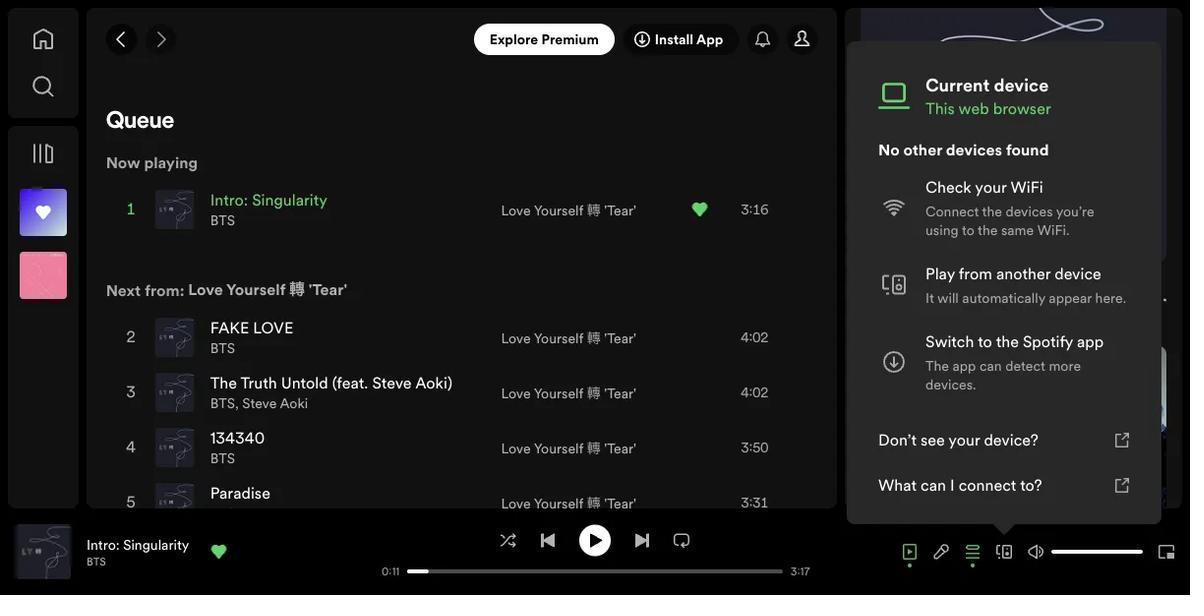 Task type: locate. For each thing, give the bounding box(es) containing it.
4 love yourself 轉 'tear' from the top
[[501, 439, 637, 457]]

can inside 'what can i connect to?' link
[[921, 474, 946, 496]]

truth
[[241, 372, 277, 394]]

more
[[1049, 356, 1081, 375]]

group up pinned image
[[12, 181, 75, 244]]

go back image
[[114, 31, 130, 47]]

the inside button
[[925, 364, 949, 385]]

the left truth
[[210, 372, 237, 394]]

device
[[994, 73, 1049, 97], [1055, 263, 1102, 284]]

5 love yourself 轉 'tear' from the top
[[501, 494, 637, 513]]

1 horizontal spatial the
[[926, 356, 949, 375]]

1 vertical spatial intro: singularity bts
[[87, 535, 189, 569]]

轉 for the truth untold (feat. steve aoki)
[[587, 384, 601, 402]]

1 vertical spatial to
[[978, 331, 993, 352]]

1 horizontal spatial can
[[980, 356, 1002, 375]]

0 vertical spatial singularity
[[252, 189, 328, 211]]

it
[[926, 288, 934, 307]]

your right see
[[949, 429, 980, 451]]

don't see your device?
[[879, 429, 1039, 451]]

1 horizontal spatial to
[[978, 331, 993, 352]]

artist
[[953, 364, 994, 385]]

intro: right now playing view 'icon'
[[87, 535, 120, 554]]

yourself for the truth untold (feat. steve aoki)
[[534, 384, 584, 402]]

love yourself 轉 'tear' for 134340
[[501, 439, 637, 457]]

2 horizontal spatial singularity
[[919, 277, 1027, 301]]

the
[[926, 356, 949, 375], [210, 372, 237, 394]]

3:16
[[741, 200, 769, 219]]

the truth untold (feat. steve aoki) bts , steve aoki
[[210, 372, 452, 413]]

'tear' for 134340
[[604, 439, 637, 457]]

0 vertical spatial device
[[994, 73, 1049, 97]]

can left the detect
[[980, 356, 1002, 375]]

what
[[879, 474, 917, 496]]

0 horizontal spatial intro: singularity bts
[[87, 535, 189, 569]]

0 horizontal spatial intro: singularity link
[[87, 535, 189, 554]]

1 vertical spatial singularity
[[919, 277, 1027, 301]]

other
[[904, 139, 943, 160]]

your inside check your wifi connect the devices you're using to the same wifi.
[[975, 176, 1007, 198]]

'tear'
[[604, 201, 637, 219], [309, 279, 347, 301], [604, 329, 637, 347], [604, 384, 637, 402], [604, 439, 637, 457], [604, 494, 637, 513]]

1 horizontal spatial intro: singularity bts
[[210, 189, 328, 230]]

the
[[982, 202, 1002, 220], [978, 220, 998, 239], [996, 331, 1019, 352], [925, 364, 949, 385]]

from:
[[145, 279, 184, 301]]

bts inside fake love bts
[[210, 339, 235, 358]]

to inside switch to the spotify app the app can detect more devices.
[[978, 331, 993, 352]]

steve
[[372, 372, 412, 394], [242, 394, 277, 413]]

love yourself 轉 'tear' link for paradise
[[501, 492, 637, 513]]

this
[[926, 97, 955, 119]]

3:31 cell
[[692, 476, 800, 529]]

paradise cell
[[155, 476, 278, 529]]

1 love yourself 轉 'tear' from the top
[[501, 201, 637, 219]]

intro: singularity bts
[[210, 189, 328, 230], [87, 535, 189, 569]]

found
[[1006, 139, 1049, 160]]

singularity inside cell
[[252, 189, 328, 211]]

fake love bts
[[210, 317, 293, 358]]

singularity
[[252, 189, 328, 211], [919, 277, 1027, 301], [123, 535, 189, 554]]

intro: up next from: love yourself 轉 'tear'
[[210, 189, 248, 211]]

3:17
[[791, 564, 810, 579]]

don't see your device? link
[[863, 417, 1146, 462]]

2 horizontal spatial intro:
[[861, 277, 914, 301]]

0 vertical spatial intro: singularity bts
[[210, 189, 328, 230]]

0 vertical spatial app
[[1077, 331, 1104, 352]]

switch to the spotify app the app can detect more devices.
[[926, 331, 1104, 394]]

1 horizontal spatial devices
[[1006, 202, 1053, 220]]

3 love yourself 轉 'tear' from the top
[[501, 384, 637, 402]]

0 vertical spatial intro:
[[210, 189, 248, 211]]

0 horizontal spatial to
[[962, 220, 975, 239]]

steve right ,
[[242, 394, 277, 413]]

check your wifi connect the devices you're using to the same wifi.
[[926, 176, 1095, 239]]

0 vertical spatial 4:02
[[741, 328, 769, 347]]

love yourself 轉 'tear' link
[[501, 199, 637, 220], [188, 277, 347, 301], [501, 327, 637, 348], [501, 382, 637, 403], [501, 437, 637, 458], [501, 492, 637, 513]]

playing
[[144, 152, 198, 173]]

now playing
[[106, 152, 198, 173]]

bts inside the truth untold (feat. steve aoki) bts , steve aoki
[[210, 394, 235, 413]]

intro: singularity cell
[[155, 183, 335, 236]]

4:02 for fake love
[[741, 328, 769, 347]]

1 vertical spatial app
[[953, 356, 976, 375]]

love
[[501, 201, 531, 219], [188, 279, 223, 301], [501, 329, 531, 347], [501, 384, 531, 402], [501, 439, 531, 457], [501, 494, 531, 513]]

0 horizontal spatial singularity
[[123, 535, 189, 554]]

1 horizontal spatial device
[[1055, 263, 1102, 284]]

your left wifi
[[975, 176, 1007, 198]]

bts link for 134340
[[210, 449, 235, 468]]

0 horizontal spatial the
[[210, 372, 237, 394]]

player controls element
[[53, 525, 830, 579]]

2 group from the top
[[12, 244, 75, 307]]

1 vertical spatial your
[[949, 429, 980, 451]]

love for the truth untold (feat. steve aoki)
[[501, 384, 531, 402]]

'tear' inside next from: love yourself 轉 'tear'
[[309, 279, 347, 301]]

the down the switch
[[926, 356, 949, 375]]

the down the switch
[[925, 364, 949, 385]]

connect
[[959, 474, 1017, 496]]

web
[[959, 97, 989, 119]]

play
[[926, 263, 955, 284]]

1 horizontal spatial intro:
[[210, 189, 248, 211]]

explore
[[490, 30, 538, 49]]

0 horizontal spatial can
[[921, 474, 946, 496]]

devices down web on the right top of page
[[946, 139, 1002, 160]]

intro: singularity bts for intro: singularity cell on the left of page
[[210, 189, 328, 230]]

play image
[[587, 533, 603, 548]]

install
[[655, 30, 694, 49]]

can
[[980, 356, 1002, 375], [921, 474, 946, 496]]

bts inside intro: singularity cell
[[210, 211, 235, 230]]

intro: singularity bts up next from: love yourself 轉 'tear'
[[210, 189, 328, 230]]

bts
[[210, 211, 235, 230], [210, 339, 235, 358], [210, 394, 235, 413], [210, 449, 235, 468], [210, 504, 235, 523], [87, 554, 106, 569]]

another
[[997, 263, 1051, 284]]

bts link inside paradise cell
[[210, 504, 235, 523]]

1 vertical spatial device
[[1055, 263, 1102, 284]]

the truth untold (feat. steve aoki) cell
[[155, 366, 460, 419]]

bts link inside 134340 cell
[[210, 449, 235, 468]]

bts link for intro: singularity
[[210, 211, 235, 230]]

yourself
[[534, 201, 584, 219], [226, 279, 286, 301], [534, 329, 584, 347], [534, 384, 584, 402], [534, 439, 584, 457], [534, 494, 584, 513]]

aoki
[[280, 394, 308, 413]]

app down the switch
[[953, 356, 976, 375]]

install app link
[[623, 24, 739, 55]]

to up artist in the right bottom of the page
[[978, 331, 993, 352]]

main element
[[8, 8, 79, 509]]

0 horizontal spatial steve
[[242, 394, 277, 413]]

3:16 cell
[[692, 183, 800, 236]]

bts link
[[210, 211, 235, 230], [210, 339, 235, 358], [210, 394, 235, 413], [210, 449, 235, 468], [210, 504, 235, 523], [87, 554, 106, 569]]

0 vertical spatial can
[[980, 356, 1002, 375]]

1 vertical spatial intro: singularity link
[[87, 535, 189, 554]]

1 horizontal spatial steve
[[372, 372, 412, 394]]

premium
[[542, 30, 599, 49]]

the up the detect
[[996, 331, 1019, 352]]

to right using
[[962, 220, 975, 239]]

you're
[[1056, 202, 1095, 220]]

intro: singularity bts inside now playing: intro: singularity by bts footer
[[87, 535, 189, 569]]

device inside play from another device it will automatically appear here.
[[1055, 263, 1102, 284]]

'tear' for intro: singularity
[[604, 201, 637, 219]]

1 vertical spatial 4:02
[[741, 383, 769, 402]]

bts inside footer
[[87, 554, 106, 569]]

2 vertical spatial singularity
[[123, 535, 189, 554]]

yourself inside next from: love yourself 轉 'tear'
[[226, 279, 286, 301]]

'tear' for the truth untold (feat. steve aoki)
[[604, 384, 637, 402]]

steve right (feat. at left
[[372, 372, 412, 394]]

devices down wifi
[[1006, 202, 1053, 220]]

device up appear
[[1055, 263, 1102, 284]]

bts link inside fake love cell
[[210, 339, 235, 358]]

2 love yourself 轉 'tear' from the top
[[501, 329, 637, 347]]

group
[[12, 181, 75, 244], [12, 244, 75, 307]]

devices
[[946, 139, 1002, 160], [1006, 202, 1053, 220]]

2 4:02 from the top
[[741, 383, 769, 402]]

1 vertical spatial intro:
[[861, 277, 914, 301]]

轉 for fake love
[[587, 329, 601, 347]]

intro: singularity bts inside intro: singularity cell
[[210, 189, 328, 230]]

1 group from the top
[[12, 181, 75, 244]]

love yourself 轉 'tear' link for intro: singularity
[[501, 199, 637, 220]]

intro: singularity bts right now playing view 'icon'
[[87, 535, 189, 569]]

love yourself 轉 'tear' link for 134340
[[501, 437, 637, 458]]

queue
[[106, 110, 174, 134]]

group left next
[[12, 244, 75, 307]]

now
[[106, 152, 140, 173]]

what can i connect to?
[[879, 474, 1042, 496]]

1 vertical spatial devices
[[1006, 202, 1053, 220]]

intro: inside now playing: intro: singularity by bts footer
[[87, 535, 120, 554]]

app up more
[[1077, 331, 1104, 352]]

1 horizontal spatial intro: singularity link
[[861, 277, 1027, 301]]

can left the i
[[921, 474, 946, 496]]

轉
[[587, 201, 601, 219], [289, 279, 305, 301], [587, 329, 601, 347], [587, 384, 601, 402], [587, 439, 601, 457], [587, 494, 601, 513]]

your
[[975, 176, 1007, 198], [949, 429, 980, 451]]

to
[[962, 220, 975, 239], [978, 331, 993, 352]]

intro: left 'it'
[[861, 277, 914, 301]]

device right web on the right top of page
[[994, 73, 1049, 97]]

4:02
[[741, 328, 769, 347], [741, 383, 769, 402]]

bts link inside intro: singularity cell
[[210, 211, 235, 230]]

explore premium button
[[474, 24, 615, 55]]

next image
[[635, 533, 650, 548]]

the right connect at the top right of the page
[[982, 202, 1002, 220]]

0:11
[[382, 564, 400, 579]]

love yourself 轉 'tear' link for fake love
[[501, 327, 637, 348]]

0 vertical spatial intro: singularity link
[[861, 277, 1027, 301]]

2 vertical spatial intro:
[[87, 535, 120, 554]]

about
[[877, 364, 922, 385]]

spotify
[[1023, 331, 1073, 352]]

1 4:02 from the top
[[741, 328, 769, 347]]

intro: inside intro: singularity cell
[[210, 189, 248, 211]]

intro:
[[210, 189, 248, 211], [861, 277, 914, 301], [87, 535, 120, 554]]

intro: for now playing: intro: singularity by bts footer
[[87, 535, 120, 554]]

love yourself 轉 'tear'
[[501, 201, 637, 219], [501, 329, 637, 347], [501, 384, 637, 402], [501, 439, 637, 457], [501, 494, 637, 513]]

intro: singularity
[[861, 277, 1027, 301]]

0 horizontal spatial intro:
[[87, 535, 120, 554]]

automatically
[[962, 288, 1046, 307]]

untold
[[281, 372, 328, 394]]

love yourself 轉 'tear' for intro: singularity
[[501, 201, 637, 219]]

0 horizontal spatial device
[[994, 73, 1049, 97]]

1 vertical spatial can
[[921, 474, 946, 496]]

yourself for 134340
[[534, 439, 584, 457]]

0 vertical spatial your
[[975, 176, 1007, 198]]

app
[[1077, 331, 1104, 352], [953, 356, 976, 375]]

go forward image
[[153, 31, 169, 47]]

about the artist button
[[861, 346, 1167, 595]]

your inside don't see your device? link
[[949, 429, 980, 451]]

1 horizontal spatial singularity
[[252, 189, 328, 211]]

current device this web browser
[[926, 73, 1051, 119]]

intro: for intro: singularity cell on the left of page
[[210, 189, 248, 211]]

0 vertical spatial to
[[962, 220, 975, 239]]

0 horizontal spatial devices
[[946, 139, 1002, 160]]

singularity inside footer
[[123, 535, 189, 554]]

device?
[[984, 429, 1039, 451]]

volume high image
[[1028, 544, 1044, 560]]

see
[[921, 429, 945, 451]]

intro: singularity link
[[861, 277, 1027, 301], [87, 535, 189, 554]]



Task type: describe. For each thing, give the bounding box(es) containing it.
devices.
[[926, 375, 977, 394]]

aoki)
[[415, 372, 452, 394]]

bts link inside footer
[[87, 554, 106, 569]]

enable repeat image
[[674, 533, 690, 548]]

browser
[[993, 97, 1051, 119]]

devices inside check your wifi connect the devices you're using to the same wifi.
[[1006, 202, 1053, 220]]

next
[[106, 279, 141, 301]]

the left same
[[978, 220, 998, 239]]

from
[[959, 263, 993, 284]]

what's new image
[[755, 31, 771, 47]]

appear
[[1049, 288, 1092, 307]]

,
[[235, 394, 239, 413]]

intro: singularity bts for now playing: intro: singularity by bts footer
[[87, 535, 189, 569]]

play from another device it will automatically appear here.
[[926, 263, 1127, 307]]

yourself for fake love
[[534, 329, 584, 347]]

bts link for fake love
[[210, 339, 235, 358]]

install app
[[655, 30, 723, 49]]

connect to a device image
[[997, 544, 1012, 560]]

bts link for paradise
[[210, 504, 235, 523]]

轉 for intro: singularity
[[587, 201, 601, 219]]

yourself for intro: singularity
[[534, 201, 584, 219]]

app
[[697, 30, 723, 49]]

(feat.
[[332, 372, 368, 394]]

no other devices found
[[879, 139, 1049, 160]]

134340
[[210, 427, 265, 449]]

love inside next from: love yourself 轉 'tear'
[[188, 279, 223, 301]]

fake love cell
[[155, 311, 301, 364]]

0 horizontal spatial app
[[953, 356, 976, 375]]

detect
[[1006, 356, 1046, 375]]

轉 for paradise
[[587, 494, 601, 513]]

1 horizontal spatial app
[[1077, 331, 1104, 352]]

using
[[926, 220, 959, 239]]

search image
[[31, 75, 55, 98]]

love yourself 轉 'tear' for the truth untold (feat. steve aoki)
[[501, 384, 637, 402]]

singularity for now playing: intro: singularity by bts footer
[[123, 535, 189, 554]]

the inside switch to the spotify app the app can detect more devices.
[[996, 331, 1019, 352]]

explore premium
[[490, 30, 599, 49]]

steve aoki link
[[242, 394, 308, 413]]

device inside current device this web browser
[[994, 73, 1049, 97]]

4:02 for the truth untold (feat. steve aoki)
[[741, 383, 769, 402]]

singularity for intro: singularity cell on the left of page
[[252, 189, 328, 211]]

connect
[[926, 202, 979, 220]]

'tear' for paradise
[[604, 494, 637, 513]]

paradise bts
[[210, 483, 270, 523]]

Enable repeat checkbox
[[666, 525, 698, 556]]

check
[[926, 176, 972, 198]]

previous image
[[540, 533, 556, 548]]

top bar and user menu element
[[87, 8, 837, 71]]

fake
[[210, 317, 249, 339]]

love
[[253, 317, 293, 339]]

love for paradise
[[501, 494, 531, 513]]

wifi.
[[1038, 220, 1070, 239]]

can inside switch to the spotify app the app can detect more devices.
[[980, 356, 1002, 375]]

love for intro: singularity
[[501, 201, 531, 219]]

0 vertical spatial devices
[[946, 139, 1002, 160]]

will
[[938, 288, 959, 307]]

love yourself 轉 'tear' link for the truth untold (feat. steve aoki)
[[501, 382, 637, 403]]

here.
[[1096, 288, 1127, 307]]

3:31
[[741, 493, 769, 512]]

about the artist
[[877, 364, 994, 385]]

don't
[[879, 429, 917, 451]]

bts inside '134340 bts'
[[210, 449, 235, 468]]

'tear' for fake love
[[604, 329, 637, 347]]

switch
[[926, 331, 974, 352]]

轉 for 134340
[[587, 439, 601, 457]]

current
[[926, 73, 990, 97]]

enable shuffle image
[[501, 533, 517, 548]]

same
[[1001, 220, 1034, 239]]

i
[[950, 474, 955, 496]]

轉 inside next from: love yourself 轉 'tear'
[[289, 279, 305, 301]]

love yourself 轉 'tear' for paradise
[[501, 494, 637, 513]]

3:50
[[741, 438, 769, 457]]

now playing view image
[[46, 533, 62, 549]]

home image
[[31, 28, 55, 51]]

love for fake love
[[501, 329, 531, 347]]

what can i connect to? link
[[863, 462, 1146, 508]]

pinned image
[[12, 268, 24, 280]]

the inside the truth untold (feat. steve aoki) bts , steve aoki
[[210, 372, 237, 394]]

to?
[[1020, 474, 1042, 496]]

134340 bts
[[210, 427, 265, 468]]

now playing: intro: singularity by bts footer
[[16, 524, 360, 579]]

next from: love yourself 轉 'tear'
[[106, 279, 347, 301]]

no
[[879, 139, 900, 160]]

wifi
[[1011, 176, 1044, 198]]

yourself for paradise
[[534, 494, 584, 513]]

bts inside paradise bts
[[210, 504, 235, 523]]

134340 cell
[[155, 421, 273, 474]]

the inside switch to the spotify app the app can detect more devices.
[[926, 356, 949, 375]]

to inside check your wifi connect the devices you're using to the same wifi.
[[962, 220, 975, 239]]

paradise
[[210, 483, 270, 504]]

love for 134340
[[501, 439, 531, 457]]

love yourself 轉 'tear' for fake love
[[501, 329, 637, 347]]

no other devices found element
[[879, 176, 1130, 394]]



Task type: vqa. For each thing, say whether or not it's contained in the screenshot.
The Magic Shop Bts
no



